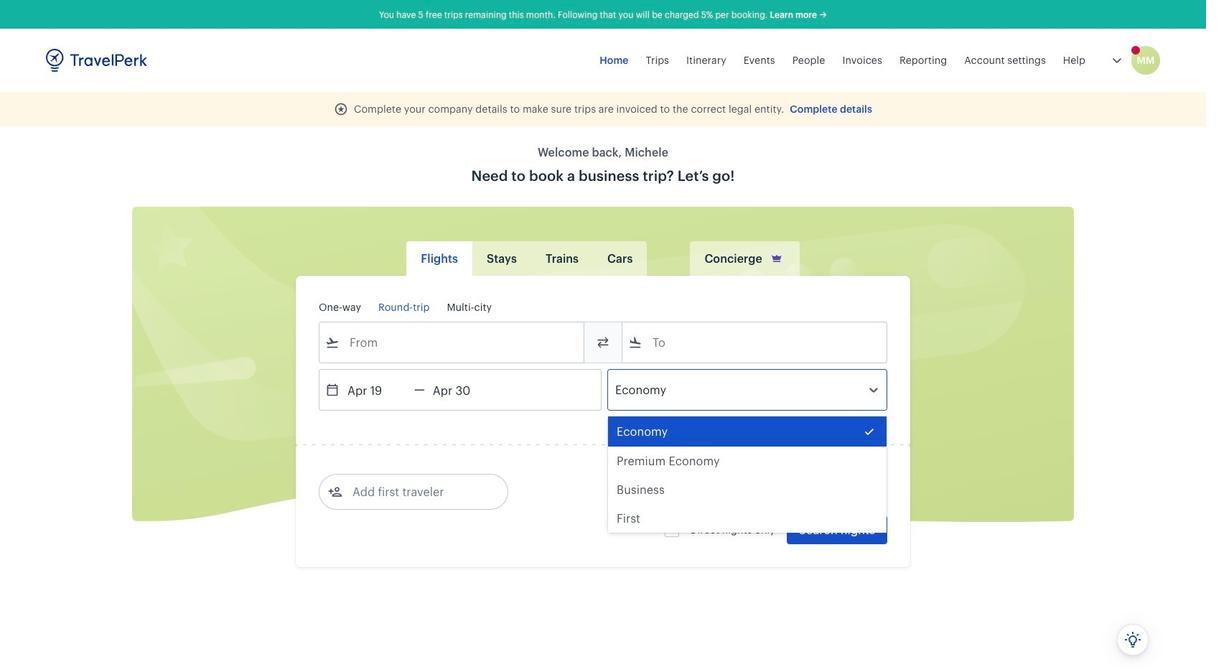Task type: describe. For each thing, give the bounding box(es) containing it.
Depart text field
[[340, 370, 414, 410]]



Task type: vqa. For each thing, say whether or not it's contained in the screenshot.
Move backward to switch to the previous month. 'image'
no



Task type: locate. For each thing, give the bounding box(es) containing it.
Add first traveler search field
[[343, 480, 492, 503]]

Return text field
[[425, 370, 500, 410]]

From search field
[[340, 331, 565, 354]]

To search field
[[643, 331, 868, 354]]



